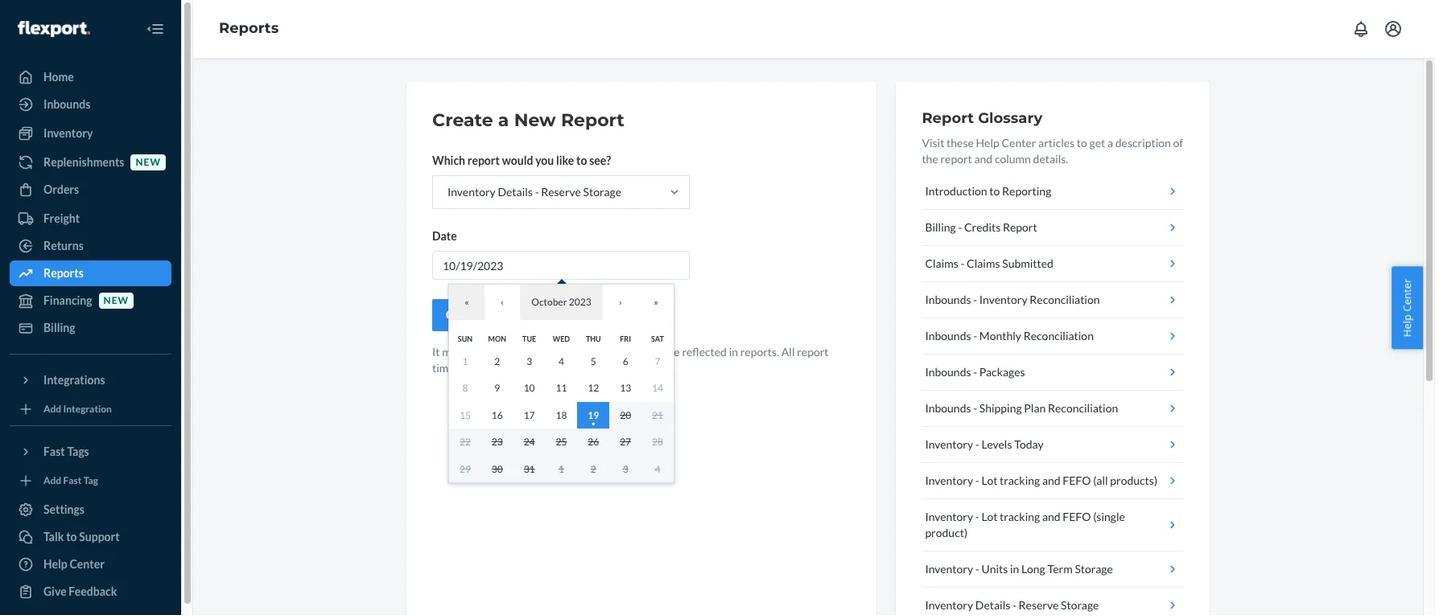Task type: describe. For each thing, give the bounding box(es) containing it.
wed
[[553, 334, 570, 343]]

integrations button
[[10, 368, 171, 394]]

(utc).
[[591, 361, 622, 375]]

lot for inventory - lot tracking and fefo (all products)
[[982, 474, 998, 488]]

23
[[492, 436, 503, 448]]

to inside button
[[66, 530, 77, 544]]

report inside button
[[483, 308, 516, 322]]

1 horizontal spatial 1 button
[[545, 456, 577, 483]]

2 for november 2, 2023 element
[[591, 463, 596, 475]]

time
[[564, 361, 589, 375]]

create a new report
[[432, 109, 625, 131]]

october 25, 2023 element
[[556, 436, 567, 448]]

submitted
[[1002, 257, 1054, 270]]

0 vertical spatial 2 button
[[481, 348, 513, 375]]

inbounds - inventory reconciliation button
[[922, 283, 1184, 319]]

inbounds for inbounds
[[43, 97, 90, 111]]

0 horizontal spatial reserve
[[541, 185, 581, 199]]

- for inbounds - packages
[[973, 365, 977, 379]]

2 claims from the left
[[967, 257, 1000, 270]]

thu
[[586, 334, 601, 343]]

center inside help center button
[[1400, 279, 1415, 312]]

1 horizontal spatial reports
[[219, 19, 279, 37]]

october 26, 2023 element
[[588, 436, 599, 448]]

center inside visit these help center articles to get a description of the report and column details.
[[1002, 136, 1036, 150]]

october 22, 2023 element
[[460, 436, 471, 448]]

take
[[465, 345, 486, 359]]

up
[[488, 345, 501, 359]]

4 for october 4, 2023 element
[[559, 355, 564, 367]]

feedback
[[69, 585, 117, 599]]

14
[[652, 382, 663, 394]]

0 vertical spatial in
[[729, 345, 738, 359]]

0 vertical spatial 4 button
[[545, 348, 577, 375]]

0 horizontal spatial a
[[498, 109, 509, 131]]

fast inside add fast tag "link"
[[63, 475, 82, 487]]

give feedback
[[43, 585, 117, 599]]

27 button
[[610, 429, 642, 456]]

24
[[524, 436, 535, 448]]

october 12, 2023 element
[[588, 382, 599, 394]]

to left be
[[655, 345, 666, 359]]

inventory - lot tracking and fefo (single product) button
[[922, 500, 1184, 552]]

inbounds - inventory reconciliation
[[925, 293, 1100, 307]]

18 button
[[545, 402, 577, 429]]

glossary
[[978, 109, 1043, 127]]

freight
[[43, 212, 80, 225]]

0 horizontal spatial reports
[[43, 266, 84, 280]]

packages
[[979, 365, 1025, 379]]

inbounds - monthly reconciliation
[[925, 329, 1094, 343]]

fefo for (all
[[1063, 474, 1091, 488]]

october 2023
[[532, 296, 591, 308]]

0 vertical spatial storage
[[583, 185, 621, 199]]

16
[[492, 409, 503, 421]]

23 button
[[481, 429, 513, 456]]

new for replenishments
[[136, 156, 161, 169]]

october 23, 2023 element
[[492, 436, 503, 448]]

integrations
[[43, 373, 105, 387]]

- for inbounds - inventory reconciliation
[[973, 293, 977, 307]]

«
[[465, 296, 469, 308]]

to inside button
[[990, 184, 1000, 198]]

17 button
[[513, 402, 545, 429]]

16 button
[[481, 402, 513, 429]]

sunday element
[[458, 334, 473, 343]]

help center inside button
[[1400, 279, 1415, 337]]

26
[[588, 436, 599, 448]]

21 button
[[642, 402, 674, 429]]

7 button
[[642, 348, 674, 375]]

of
[[1173, 136, 1183, 150]]

introduction to reporting button
[[922, 174, 1184, 210]]

inbounds for inbounds - monthly reconciliation
[[925, 329, 971, 343]]

october 2023 button
[[520, 285, 603, 320]]

3 for november 3, 2023 element
[[623, 463, 628, 475]]

- for inventory - lot tracking and fefo (single product)
[[975, 510, 979, 524]]

›
[[619, 296, 622, 308]]

inventory - levels today button
[[922, 427, 1184, 464]]

20
[[620, 409, 631, 421]]

to right like on the left top of page
[[576, 154, 587, 167]]

15 button
[[449, 402, 481, 429]]

information
[[595, 345, 653, 359]]

monthly
[[979, 329, 1021, 343]]

12
[[588, 382, 599, 394]]

close navigation image
[[146, 19, 165, 39]]

sun
[[458, 334, 473, 343]]

reconciliation inside button
[[1048, 402, 1118, 415]]

product)
[[925, 526, 968, 540]]

report for billing - credits report
[[1003, 221, 1037, 234]]

2 for october 2, 2023 element
[[494, 355, 500, 367]]

october 10, 2023 element
[[524, 382, 535, 394]]

reflected
[[682, 345, 727, 359]]

may
[[442, 345, 463, 359]]

0 horizontal spatial help center
[[43, 558, 105, 571]]

october 8, 2023 element
[[462, 382, 468, 394]]

14 button
[[642, 375, 674, 402]]

details.
[[1033, 152, 1068, 166]]

it
[[432, 345, 440, 359]]

help center button
[[1392, 267, 1423, 349]]

october 30, 2023 element
[[492, 463, 503, 475]]

15
[[460, 409, 471, 421]]

orders
[[43, 183, 79, 196]]

date
[[432, 229, 457, 243]]

column
[[995, 152, 1031, 166]]

5 button
[[577, 348, 610, 375]]

18
[[556, 409, 567, 421]]

a inside visit these help center articles to get a description of the report and column details.
[[1108, 136, 1113, 150]]

21
[[652, 409, 663, 421]]

1 horizontal spatial report
[[922, 109, 974, 127]]

billing for billing
[[43, 321, 75, 335]]

billing - credits report button
[[922, 210, 1184, 246]]

sat
[[651, 334, 664, 343]]

october 17, 2023 element
[[524, 409, 535, 421]]

tuesday element
[[522, 334, 536, 343]]

october 21, 2023 element
[[652, 409, 663, 421]]

are
[[485, 361, 501, 375]]

inventory - lot tracking and fefo (all products)
[[925, 474, 1158, 488]]

1 horizontal spatial reports link
[[219, 19, 279, 37]]

october 27, 2023 element
[[620, 436, 631, 448]]

home
[[43, 70, 74, 84]]

31 button
[[513, 456, 545, 483]]

shipping
[[979, 402, 1022, 415]]

november 3, 2023 element
[[623, 463, 628, 475]]

‹ button
[[485, 285, 520, 320]]

1 vertical spatial 3 button
[[610, 456, 642, 483]]

tue
[[522, 334, 536, 343]]

0 vertical spatial 1 button
[[449, 348, 481, 375]]

13
[[620, 382, 631, 394]]

- for inventory - lot tracking and fefo (all products)
[[975, 474, 979, 488]]

- down "you"
[[535, 185, 539, 199]]

october 2, 2023 element
[[494, 355, 500, 367]]

2 vertical spatial help
[[43, 558, 67, 571]]

inventory details - reserve storage inside 'button'
[[925, 599, 1099, 613]]

october 28, 2023 element
[[652, 436, 663, 448]]

visit
[[922, 136, 944, 150]]

lot for inventory - lot tracking and fefo (single product)
[[982, 510, 998, 524]]

6
[[623, 355, 628, 367]]

claims - claims submitted
[[925, 257, 1054, 270]]

2 inside it may take up to 2 hours for new information to be reflected in reports. all report time fields are in universal time (utc).
[[516, 345, 522, 359]]

1 horizontal spatial 2 button
[[577, 456, 610, 483]]

financing
[[43, 294, 92, 307]]

october 3, 2023 element
[[527, 355, 532, 367]]

october 20, 2023 element
[[620, 409, 631, 421]]

1 for november 1, 2023 element
[[559, 463, 564, 475]]

tracking for (all
[[1000, 474, 1040, 488]]

help inside visit these help center articles to get a description of the report and column details.
[[976, 136, 1000, 150]]

12 button
[[577, 375, 610, 402]]

settings link
[[10, 497, 171, 523]]

report inside visit these help center articles to get a description of the report and column details.
[[940, 152, 972, 166]]

today
[[1014, 438, 1044, 452]]

long
[[1022, 563, 1045, 576]]

storage inside button
[[1075, 563, 1113, 576]]

and for inventory - lot tracking and fefo (all products)
[[1042, 474, 1061, 488]]

3 for october 3, 2023 element
[[527, 355, 532, 367]]

credits
[[964, 221, 1001, 234]]

11 button
[[545, 375, 577, 402]]

22
[[460, 436, 471, 448]]

2023
[[569, 296, 591, 308]]

give feedback button
[[10, 580, 171, 605]]

october 9, 2023 element
[[494, 382, 500, 394]]

october 1, 2023 element
[[462, 355, 468, 367]]



Task type: locate. For each thing, give the bounding box(es) containing it.
inventory - units in long term storage
[[925, 563, 1113, 576]]

saturday element
[[651, 334, 664, 343]]

1 vertical spatial 4
[[655, 463, 660, 475]]

inventory inside 'button'
[[925, 599, 973, 613]]

24 button
[[513, 429, 545, 456]]

in left reports.
[[729, 345, 738, 359]]

november 4, 2023 element
[[655, 463, 660, 475]]

claims
[[925, 257, 959, 270], [967, 257, 1000, 270]]

inbounds - shipping plan reconciliation
[[925, 402, 1118, 415]]

1 down sun
[[462, 355, 468, 367]]

tooltip containing «
[[448, 284, 675, 484]]

2 lot from the top
[[982, 510, 998, 524]]

reserve down long
[[1019, 599, 1059, 613]]

20 button
[[610, 402, 642, 429]]

report inside it may take up to 2 hours for new information to be reflected in reports. all report time fields are in universal time (utc).
[[797, 345, 829, 359]]

to left the reporting
[[990, 184, 1000, 198]]

fri
[[620, 334, 631, 343]]

and left 'column'
[[974, 152, 993, 166]]

29 button
[[449, 456, 481, 483]]

1 horizontal spatial 4
[[655, 463, 660, 475]]

new for financing
[[103, 295, 129, 307]]

1 horizontal spatial center
[[1002, 136, 1036, 150]]

details inside 'button'
[[975, 599, 1010, 613]]

october 19, 2023 element
[[588, 409, 599, 421]]

in right october 2, 2023 element
[[504, 361, 513, 375]]

3 button down october 27, 2023 "element"
[[610, 456, 642, 483]]

4 down the wednesday element
[[559, 355, 564, 367]]

0 vertical spatial 3
[[527, 355, 532, 367]]

report down these on the right top of the page
[[940, 152, 972, 166]]

1 horizontal spatial 2
[[516, 345, 522, 359]]

0 horizontal spatial 3 button
[[513, 348, 545, 375]]

reconciliation for inbounds - inventory reconciliation
[[1030, 293, 1100, 307]]

30
[[492, 463, 503, 475]]

add left integration
[[43, 404, 61, 416]]

2 down the 26 button
[[591, 463, 596, 475]]

1 horizontal spatial 4 button
[[642, 456, 674, 483]]

4 for november 4, 2023 element
[[655, 463, 660, 475]]

1 horizontal spatial a
[[1108, 136, 1113, 150]]

1 vertical spatial reports
[[43, 266, 84, 280]]

4 down 28 button
[[655, 463, 660, 475]]

- left credits
[[958, 221, 962, 234]]

inbounds - packages button
[[922, 355, 1184, 391]]

2 vertical spatial new
[[572, 345, 592, 359]]

help inside button
[[1400, 314, 1415, 337]]

add for add fast tag
[[43, 475, 61, 487]]

add inside "link"
[[43, 475, 61, 487]]

reports
[[219, 19, 279, 37], [43, 266, 84, 280]]

october 14, 2023 element
[[652, 382, 663, 394]]

0 vertical spatial 4
[[559, 355, 564, 367]]

2 fefo from the top
[[1063, 510, 1091, 524]]

and inside visit these help center articles to get a description of the report and column details.
[[974, 152, 993, 166]]

0 vertical spatial 1
[[462, 355, 468, 367]]

0 vertical spatial add
[[43, 404, 61, 416]]

claims - claims submitted button
[[922, 246, 1184, 283]]

details down the units
[[975, 599, 1010, 613]]

» button
[[638, 285, 674, 320]]

to inside visit these help center articles to get a description of the report and column details.
[[1077, 136, 1087, 150]]

1 horizontal spatial 1
[[559, 463, 564, 475]]

- for claims - claims submitted
[[961, 257, 965, 270]]

- left the units
[[975, 563, 979, 576]]

lot inside inventory - lot tracking and fefo (single product)
[[982, 510, 998, 524]]

28
[[652, 436, 663, 448]]

add integration
[[43, 404, 112, 416]]

1 button down sun
[[449, 348, 481, 375]]

3 button down tue
[[513, 348, 545, 375]]

2
[[516, 345, 522, 359], [494, 355, 500, 367], [591, 463, 596, 475]]

billing for billing - credits report
[[925, 221, 956, 234]]

2 vertical spatial and
[[1042, 510, 1061, 524]]

which
[[432, 154, 465, 167]]

orders link
[[10, 177, 171, 203]]

details down would
[[498, 185, 533, 199]]

inventory - lot tracking and fefo (all products) button
[[922, 464, 1184, 500]]

4 button
[[545, 348, 577, 375], [642, 456, 674, 483]]

and for inventory - lot tracking and fefo (single product)
[[1042, 510, 1061, 524]]

(all
[[1093, 474, 1108, 488]]

units
[[982, 563, 1008, 576]]

inventory details - reserve storage down "you"
[[448, 185, 621, 199]]

reconciliation inside button
[[1024, 329, 1094, 343]]

2 down monday element
[[494, 355, 500, 367]]

2 vertical spatial storage
[[1061, 599, 1099, 613]]

storage right term
[[1075, 563, 1113, 576]]

billing inside button
[[925, 221, 956, 234]]

0 horizontal spatial details
[[498, 185, 533, 199]]

- inside 'button'
[[1013, 599, 1017, 613]]

- left packages
[[973, 365, 977, 379]]

talk to support button
[[10, 525, 171, 551]]

report up these on the right top of the page
[[922, 109, 974, 127]]

0 vertical spatial new
[[136, 156, 161, 169]]

tracking down inventory - lot tracking and fefo (all products)
[[1000, 510, 1040, 524]]

3
[[527, 355, 532, 367], [623, 463, 628, 475]]

2 add from the top
[[43, 475, 61, 487]]

0 vertical spatial help
[[976, 136, 1000, 150]]

october 18, 2023 element
[[556, 409, 567, 421]]

- down billing - credits report
[[961, 257, 965, 270]]

october 31, 2023 element
[[524, 463, 535, 475]]

and inside inventory - lot tracking and fefo (single product)
[[1042, 510, 1061, 524]]

« button
[[449, 285, 485, 320]]

to right 'talk'
[[66, 530, 77, 544]]

1 vertical spatial reports link
[[10, 261, 171, 287]]

1 vertical spatial lot
[[982, 510, 998, 524]]

tracking for (single
[[1000, 510, 1040, 524]]

friday element
[[620, 334, 631, 343]]

2 button down monday element
[[481, 348, 513, 375]]

0 horizontal spatial 1 button
[[449, 348, 481, 375]]

center inside help center link
[[70, 558, 105, 571]]

0 horizontal spatial report
[[561, 109, 625, 131]]

- for inventory - units in long term storage
[[975, 563, 979, 576]]

1 vertical spatial storage
[[1075, 563, 1113, 576]]

tracking
[[1000, 474, 1040, 488], [1000, 510, 1040, 524]]

billing - credits report
[[925, 221, 1037, 234]]

october
[[532, 296, 567, 308]]

and down inventory - lot tracking and fefo (all products) button
[[1042, 510, 1061, 524]]

visit these help center articles to get a description of the report and column details.
[[922, 136, 1183, 166]]

create up which
[[432, 109, 493, 131]]

1 vertical spatial inventory details - reserve storage
[[925, 599, 1099, 613]]

universal
[[515, 361, 562, 375]]

billing
[[925, 221, 956, 234], [43, 321, 75, 335]]

reserve down like on the left top of page
[[541, 185, 581, 199]]

a right get
[[1108, 136, 1113, 150]]

0 vertical spatial fefo
[[1063, 474, 1091, 488]]

inbounds for inbounds - shipping plan reconciliation
[[925, 402, 971, 415]]

claims down billing - credits report
[[925, 257, 959, 270]]

in inside button
[[1010, 563, 1019, 576]]

fast left tag
[[63, 475, 82, 487]]

3 down the 27 "button" at left bottom
[[623, 463, 628, 475]]

1 vertical spatial new
[[103, 295, 129, 307]]

- for inbounds - monthly reconciliation
[[973, 329, 977, 343]]

0 vertical spatial and
[[974, 152, 993, 166]]

1 claims from the left
[[925, 257, 959, 270]]

0 horizontal spatial inventory details - reserve storage
[[448, 185, 621, 199]]

1 vertical spatial 4 button
[[642, 456, 674, 483]]

1 button down 25 in the bottom left of the page
[[545, 456, 577, 483]]

create up sunday element
[[446, 308, 481, 322]]

1 horizontal spatial 3 button
[[610, 456, 642, 483]]

29
[[460, 463, 471, 475]]

- left monthly
[[973, 329, 977, 343]]

fast left tags
[[43, 445, 65, 459]]

› button
[[603, 285, 638, 320]]

2 horizontal spatial report
[[1003, 221, 1037, 234]]

in left long
[[1010, 563, 1019, 576]]

billing down financing
[[43, 321, 75, 335]]

1 vertical spatial 3
[[623, 463, 628, 475]]

inventory - units in long term storage button
[[922, 552, 1184, 588]]

0 vertical spatial help center
[[1400, 279, 1415, 337]]

2 horizontal spatial new
[[572, 345, 592, 359]]

2 horizontal spatial 2
[[591, 463, 596, 475]]

0 horizontal spatial 3
[[527, 355, 532, 367]]

2 left october 3, 2023 element
[[516, 345, 522, 359]]

inbounds for inbounds - packages
[[925, 365, 971, 379]]

storage down see?
[[583, 185, 621, 199]]

october 11, 2023 element
[[556, 382, 567, 394]]

inbounds for inbounds - inventory reconciliation
[[925, 293, 971, 307]]

0 vertical spatial a
[[498, 109, 509, 131]]

new
[[514, 109, 556, 131]]

october 7, 2023 element
[[655, 355, 660, 367]]

freight link
[[10, 206, 171, 232]]

1 vertical spatial reserve
[[1019, 599, 1059, 613]]

7
[[655, 355, 660, 367]]

fefo left (all
[[1063, 474, 1091, 488]]

create
[[432, 109, 493, 131], [446, 308, 481, 322]]

claims down credits
[[967, 257, 1000, 270]]

2 horizontal spatial help
[[1400, 314, 1415, 337]]

- down inventory - units in long term storage
[[1013, 599, 1017, 613]]

report left would
[[467, 154, 500, 167]]

reconciliation
[[1030, 293, 1100, 307], [1024, 329, 1094, 343], [1048, 402, 1118, 415]]

1 horizontal spatial new
[[136, 156, 161, 169]]

1 vertical spatial center
[[1400, 279, 1415, 312]]

new up time
[[572, 345, 592, 359]]

- down inventory - levels today
[[975, 474, 979, 488]]

26 button
[[577, 429, 610, 456]]

1 vertical spatial help center
[[43, 558, 105, 571]]

1 vertical spatial add
[[43, 475, 61, 487]]

november 2, 2023 element
[[591, 463, 596, 475]]

2 button down the october 26, 2023 element
[[577, 456, 610, 483]]

lot down inventory - levels today
[[982, 474, 998, 488]]

tracking down today
[[1000, 474, 1040, 488]]

1 horizontal spatial inventory details - reserve storage
[[925, 599, 1099, 613]]

report up mon
[[483, 308, 516, 322]]

1 vertical spatial and
[[1042, 474, 1061, 488]]

1 horizontal spatial help center
[[1400, 279, 1415, 337]]

4 button down the wednesday element
[[545, 348, 577, 375]]

inventory inside "button"
[[979, 293, 1028, 307]]

inbounds
[[43, 97, 90, 111], [925, 293, 971, 307], [925, 329, 971, 343], [925, 365, 971, 379], [925, 402, 971, 415]]

open account menu image
[[1384, 19, 1403, 39]]

create inside button
[[446, 308, 481, 322]]

to
[[1077, 136, 1087, 150], [576, 154, 587, 167], [990, 184, 1000, 198], [503, 345, 514, 359], [655, 345, 666, 359], [66, 530, 77, 544]]

the
[[922, 152, 938, 166]]

- inside inventory - lot tracking and fefo (single product)
[[975, 510, 979, 524]]

1 horizontal spatial billing
[[925, 221, 956, 234]]

1 horizontal spatial 3
[[623, 463, 628, 475]]

1 vertical spatial fefo
[[1063, 510, 1091, 524]]

inbounds down claims - claims submitted
[[925, 293, 971, 307]]

flexport logo image
[[18, 21, 90, 37]]

fefo
[[1063, 474, 1091, 488], [1063, 510, 1091, 524]]

- down claims - claims submitted
[[973, 293, 977, 307]]

inventory details - reserve storage down inventory - units in long term storage
[[925, 599, 1099, 613]]

october 4, 2023 element
[[559, 355, 564, 367]]

0 vertical spatial reports
[[219, 19, 279, 37]]

october 6, 2023 element
[[623, 355, 628, 367]]

1 vertical spatial details
[[975, 599, 1010, 613]]

2 horizontal spatial in
[[1010, 563, 1019, 576]]

19
[[588, 409, 599, 421]]

0 horizontal spatial 2
[[494, 355, 500, 367]]

would
[[502, 154, 533, 167]]

- left shipping at the right
[[973, 402, 977, 415]]

inbounds inside "button"
[[925, 293, 971, 307]]

inbounds up inbounds - packages
[[925, 329, 971, 343]]

new up orders link
[[136, 156, 161, 169]]

1 horizontal spatial reserve
[[1019, 599, 1059, 613]]

2 tracking from the top
[[1000, 510, 1040, 524]]

reconciliation for inbounds - monthly reconciliation
[[1024, 329, 1094, 343]]

- for billing - credits report
[[958, 221, 962, 234]]

fields
[[457, 361, 483, 375]]

monday element
[[488, 334, 506, 343]]

0 horizontal spatial billing
[[43, 321, 75, 335]]

report up see?
[[561, 109, 625, 131]]

report inside billing - credits report button
[[1003, 221, 1037, 234]]

and down inventory - levels today button
[[1042, 474, 1061, 488]]

reconciliation down 'claims - claims submitted' button
[[1030, 293, 1100, 307]]

0 vertical spatial center
[[1002, 136, 1036, 150]]

reconciliation down inbounds - inventory reconciliation "button"
[[1024, 329, 1094, 343]]

october 15, 2023 element
[[460, 409, 471, 421]]

fefo inside inventory - lot tracking and fefo (single product)
[[1063, 510, 1091, 524]]

- inside "button"
[[973, 293, 977, 307]]

1 vertical spatial help
[[1400, 314, 1415, 337]]

create report button
[[432, 299, 530, 332]]

inbounds left packages
[[925, 365, 971, 379]]

fefo left (single
[[1063, 510, 1091, 524]]

1 horizontal spatial in
[[729, 345, 738, 359]]

wednesday element
[[553, 334, 570, 343]]

october 24, 2023 element
[[524, 436, 535, 448]]

you
[[535, 154, 554, 167]]

new up billing link on the bottom of the page
[[103, 295, 129, 307]]

- inside button
[[973, 329, 977, 343]]

1 vertical spatial 1 button
[[545, 456, 577, 483]]

reserve
[[541, 185, 581, 199], [1019, 599, 1059, 613]]

0 vertical spatial lot
[[982, 474, 998, 488]]

inbounds - shipping plan reconciliation button
[[922, 391, 1184, 427]]

- for inventory - levels today
[[975, 438, 979, 452]]

0 horizontal spatial help
[[43, 558, 67, 571]]

4 button down 28
[[642, 456, 674, 483]]

tracking inside inventory - lot tracking and fefo (single product)
[[1000, 510, 1040, 524]]

all
[[781, 345, 795, 359]]

0 vertical spatial reserve
[[541, 185, 581, 199]]

thursday element
[[586, 334, 601, 343]]

reconciliation down inbounds - packages button
[[1048, 402, 1118, 415]]

add up settings
[[43, 475, 61, 487]]

1 horizontal spatial details
[[975, 599, 1010, 613]]

0 vertical spatial details
[[498, 185, 533, 199]]

0 horizontal spatial 4 button
[[545, 348, 577, 375]]

inbounds down home
[[43, 97, 90, 111]]

- up inventory - units in long term storage
[[975, 510, 979, 524]]

to right up
[[503, 345, 514, 359]]

inbounds down inbounds - packages
[[925, 402, 971, 415]]

- for inbounds - shipping plan reconciliation
[[973, 402, 977, 415]]

it may take up to 2 hours for new information to be reflected in reports. all report time fields are in universal time (utc).
[[432, 345, 829, 375]]

storage down term
[[1061, 599, 1099, 613]]

0 vertical spatial tracking
[[1000, 474, 1040, 488]]

tag
[[83, 475, 98, 487]]

inventory inside inventory - lot tracking and fefo (single product)
[[925, 510, 973, 524]]

create report
[[446, 308, 516, 322]]

new inside it may take up to 2 hours for new information to be reflected in reports. all report time fields are in universal time (utc).
[[572, 345, 592, 359]]

0 horizontal spatial 4
[[559, 355, 564, 367]]

1 for october 1, 2023 element
[[462, 355, 468, 367]]

october 5, 2023 element
[[591, 355, 596, 367]]

1 horizontal spatial claims
[[967, 257, 1000, 270]]

settings
[[43, 503, 84, 517]]

- left levels
[[975, 438, 979, 452]]

0 horizontal spatial reports link
[[10, 261, 171, 287]]

0 vertical spatial reconciliation
[[1030, 293, 1100, 307]]

1 vertical spatial reconciliation
[[1024, 329, 1094, 343]]

0 horizontal spatial new
[[103, 295, 129, 307]]

a left the new at top left
[[498, 109, 509, 131]]

inventory details - reserve storage
[[448, 185, 621, 199], [925, 599, 1099, 613]]

report for create a new report
[[561, 109, 625, 131]]

support
[[79, 530, 120, 544]]

1 horizontal spatial help
[[976, 136, 1000, 150]]

october 29, 2023 element
[[460, 463, 471, 475]]

storage
[[583, 185, 621, 199], [1075, 563, 1113, 576], [1061, 599, 1099, 613]]

articles
[[1038, 136, 1075, 150]]

1 down 25 button
[[559, 463, 564, 475]]

add for add integration
[[43, 404, 61, 416]]

create for create report
[[446, 308, 481, 322]]

report right all
[[797, 345, 829, 359]]

1 vertical spatial in
[[504, 361, 513, 375]]

0 vertical spatial billing
[[925, 221, 956, 234]]

inventory details - reserve storage button
[[922, 588, 1184, 616]]

november 1, 2023 element
[[559, 463, 564, 475]]

1 tracking from the top
[[1000, 474, 1040, 488]]

inventory - lot tracking and fefo (single product)
[[925, 510, 1125, 540]]

billing down introduction
[[925, 221, 956, 234]]

to left get
[[1077, 136, 1087, 150]]

2 vertical spatial reconciliation
[[1048, 402, 1118, 415]]

0 horizontal spatial 2 button
[[481, 348, 513, 375]]

1 vertical spatial 2 button
[[577, 456, 610, 483]]

fast inside fast tags dropdown button
[[43, 445, 65, 459]]

10/19/2023
[[443, 259, 503, 273]]

add fast tag link
[[10, 472, 171, 491]]

report down the reporting
[[1003, 221, 1037, 234]]

talk
[[43, 530, 64, 544]]

1 fefo from the top
[[1063, 474, 1091, 488]]

reporting
[[1002, 184, 1051, 198]]

1 vertical spatial a
[[1108, 136, 1113, 150]]

inbounds inside button
[[925, 329, 971, 343]]

october 16, 2023 element
[[492, 409, 503, 421]]

create for create a new report
[[432, 109, 493, 131]]

3 down tue
[[527, 355, 532, 367]]

0 horizontal spatial in
[[504, 361, 513, 375]]

0 horizontal spatial claims
[[925, 257, 959, 270]]

17
[[524, 409, 535, 421]]

tags
[[67, 445, 89, 459]]

1 lot from the top
[[982, 474, 998, 488]]

2 vertical spatial in
[[1010, 563, 1019, 576]]

0 horizontal spatial center
[[70, 558, 105, 571]]

home link
[[10, 64, 171, 90]]

plan
[[1024, 402, 1046, 415]]

8 button
[[449, 375, 481, 402]]

»
[[654, 296, 658, 308]]

reserve inside 'button'
[[1019, 599, 1059, 613]]

0 vertical spatial inventory details - reserve storage
[[448, 185, 621, 199]]

1 add from the top
[[43, 404, 61, 416]]

october 13, 2023 element
[[620, 382, 631, 394]]

0 vertical spatial 3 button
[[513, 348, 545, 375]]

fefo for (single
[[1063, 510, 1091, 524]]

reconciliation inside "button"
[[1030, 293, 1100, 307]]

25 button
[[545, 429, 577, 456]]

storage inside 'button'
[[1061, 599, 1099, 613]]

tooltip
[[448, 284, 675, 484]]

lot up the units
[[982, 510, 998, 524]]

6 button
[[610, 348, 642, 375]]

1 vertical spatial 1
[[559, 463, 564, 475]]

open notifications image
[[1351, 19, 1371, 39]]



Task type: vqa. For each thing, say whether or not it's contained in the screenshot.
do
no



